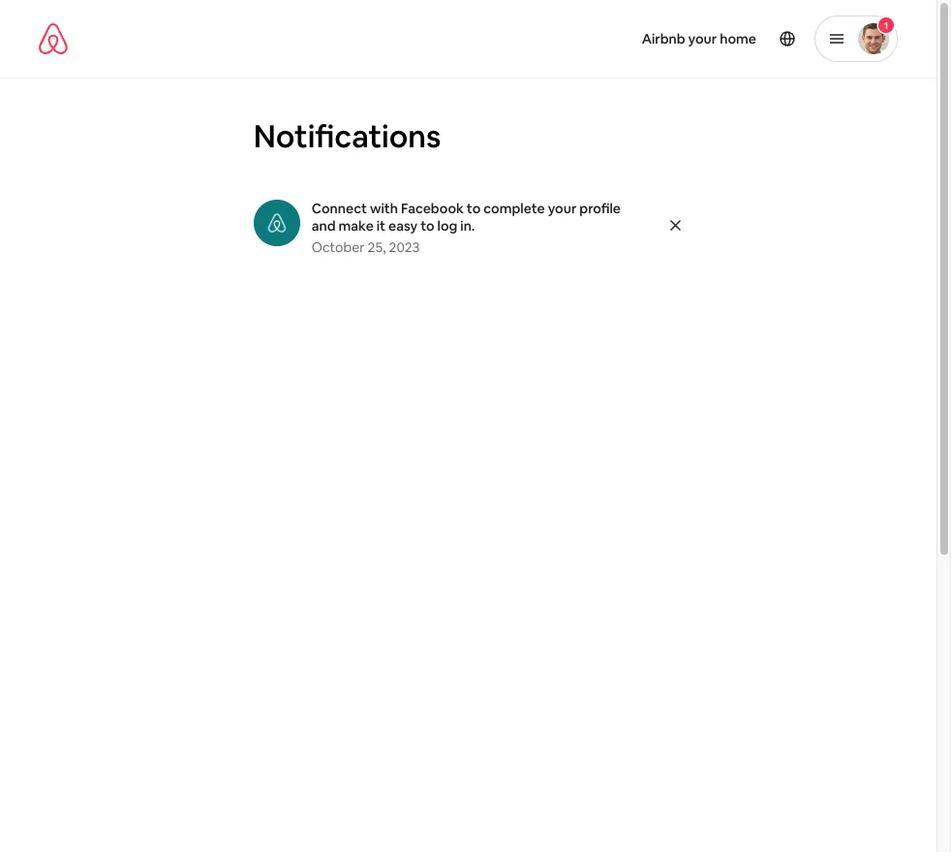 Task type: vqa. For each thing, say whether or not it's contained in the screenshot.
1
yes



Task type: locate. For each thing, give the bounding box(es) containing it.
to left 'log'
[[421, 217, 435, 235]]

complete
[[484, 200, 545, 217]]

your left profile
[[548, 200, 577, 217]]

2023
[[389, 238, 420, 256]]

your
[[689, 30, 718, 47], [548, 200, 577, 217]]

1 horizontal spatial your
[[689, 30, 718, 47]]

profile element
[[492, 0, 899, 78]]

1 horizontal spatial to
[[467, 200, 481, 217]]

to right 'log'
[[467, 200, 481, 217]]

make
[[339, 217, 374, 235]]

1
[[885, 19, 889, 32]]

your inside the profile element
[[689, 30, 718, 47]]

1 vertical spatial your
[[548, 200, 577, 217]]

airbnb your home
[[642, 30, 757, 47]]

log
[[438, 217, 458, 235]]

0 horizontal spatial your
[[548, 200, 577, 217]]

your inside connect with facebook to complete your profile and make it easy to log in. october 25, 2023
[[548, 200, 577, 217]]

0 vertical spatial your
[[689, 30, 718, 47]]

with
[[370, 200, 398, 217]]

airbnb your home link
[[631, 18, 769, 59]]

airbnb
[[642, 30, 686, 47]]

to
[[467, 200, 481, 217], [421, 217, 435, 235]]

your left home
[[689, 30, 718, 47]]



Task type: describe. For each thing, give the bounding box(es) containing it.
october
[[312, 238, 365, 256]]

notifications
[[254, 115, 441, 156]]

in.
[[461, 217, 475, 235]]

connect with facebook to complete your profile and make it easy to log in. october 25, 2023
[[312, 200, 621, 256]]

0 horizontal spatial to
[[421, 217, 435, 235]]

and
[[312, 217, 336, 235]]

1 button
[[815, 16, 899, 62]]

home
[[720, 30, 757, 47]]

connect
[[312, 200, 367, 217]]

easy
[[389, 217, 418, 235]]

25,
[[368, 238, 386, 256]]

facebook
[[401, 200, 464, 217]]

it
[[377, 217, 386, 235]]

profile
[[580, 200, 621, 217]]



